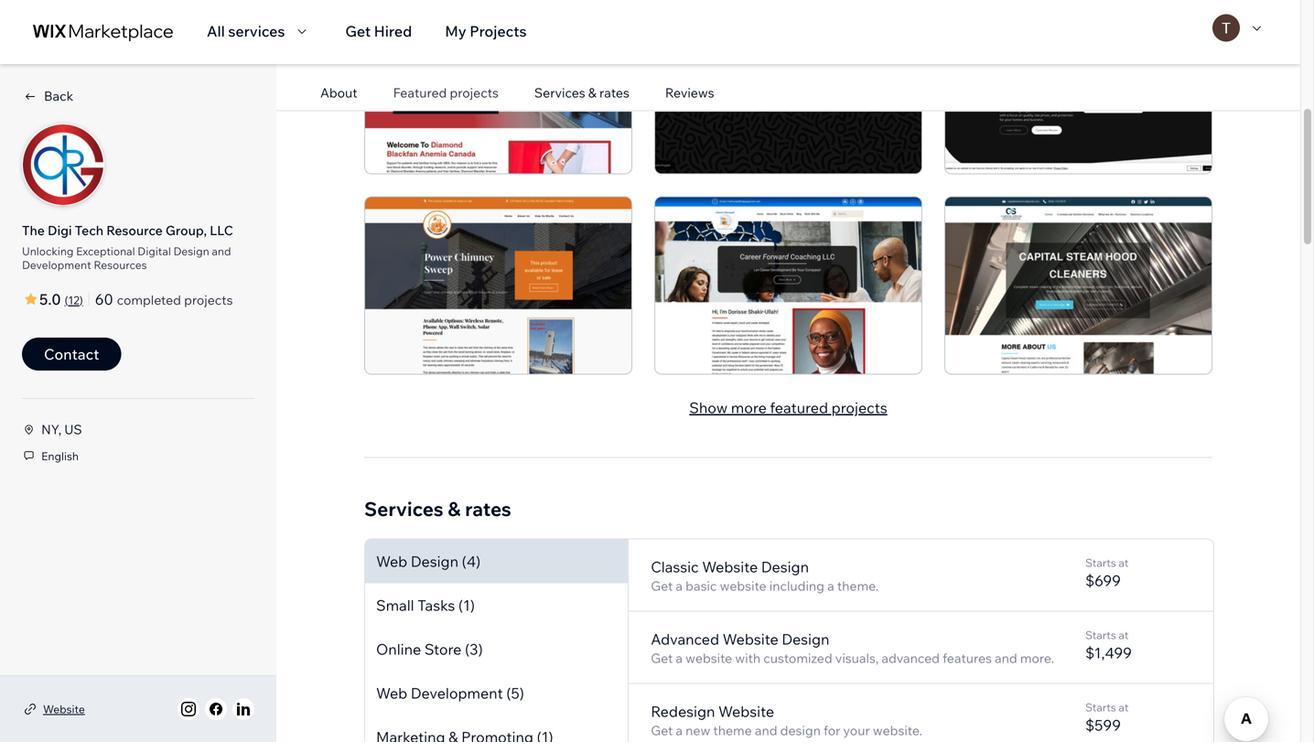 Task type: vqa. For each thing, say whether or not it's contained in the screenshot.
GET HIRED link
yes



Task type: describe. For each thing, give the bounding box(es) containing it.
ny,
[[41, 421, 61, 437]]

web for web development (5)
[[376, 684, 407, 703]]

featured projects link
[[393, 85, 499, 101]]

website inside classic website design get a basic website including a theme.
[[720, 578, 767, 594]]

60 completed projects
[[95, 290, 233, 308]]

starts at $1,499
[[1085, 628, 1132, 662]]

moon flower: we worked on speed optimization and website redesign for the moon flower hemp website. image
[[654, 0, 922, 174]]

theme.
[[837, 578, 879, 594]]

with
[[735, 650, 761, 666]]

0 horizontal spatial services
[[364, 497, 443, 521]]

classic website design get a basic website including a theme.
[[651, 558, 879, 594]]

my
[[445, 22, 466, 40]]

resource
[[106, 222, 163, 238]]

get hired
[[345, 22, 412, 40]]

get inside "advanced website design get a website with customized visuals, advanced features and more."
[[651, 650, 673, 666]]

0 horizontal spatial services & rates
[[364, 497, 511, 521]]

0 vertical spatial services & rates
[[534, 85, 630, 101]]

my projects link
[[445, 20, 527, 42]]

website for advanced
[[723, 630, 779, 649]]

show more featured projects
[[689, 399, 887, 417]]

design
[[780, 723, 821, 739]]

5.0 ( 12 )
[[39, 290, 83, 308]]

(1)
[[458, 596, 475, 615]]

exceptional
[[76, 244, 135, 258]]

resources
[[94, 258, 147, 272]]

llc
[[210, 222, 233, 238]]

at for $699
[[1119, 556, 1129, 570]]

12
[[68, 293, 79, 307]]

a down classic on the bottom
[[676, 578, 683, 594]]

$599
[[1085, 716, 1121, 735]]

dba canada: i am thrilled to present a recent project that exemplifies our expertise as a certified wix partner, undertaken in collaboration with the distinguished nonprofit organization, dba canada. our objective was to revamp their digital presence and provide a platform that showcases their mission, initiatives, and impact. image
[[364, 0, 632, 174]]

featured
[[770, 399, 828, 417]]

us
[[64, 421, 82, 437]]

online store (3)
[[376, 640, 483, 659]]

more
[[731, 399, 767, 417]]

online
[[376, 640, 421, 659]]

your
[[843, 723, 870, 739]]

theme
[[713, 723, 752, 739]]

back
[[44, 88, 73, 104]]

services & rates link
[[534, 85, 630, 101]]

advanced
[[651, 630, 719, 649]]

completed
[[117, 292, 181, 308]]

0 horizontal spatial &
[[448, 497, 461, 521]]

redesign
[[651, 703, 715, 721]]

usacompua+: in the ambitious wix custom website project undertaken for a major business entity, we embarked on a journey to redefine their online presence. with meticulous attention to detail, we meticulously crafted a bespoke website that exudes professionalism and showcases their brand's unique identity. by leveraging advanced features and seamless functionality, we aimed to provide an immersive and intuitive browsing experience, ultimately solidifying their position as an industry leader. image
[[944, 0, 1213, 174]]

reviews link
[[665, 85, 714, 101]]

(4)
[[462, 552, 481, 571]]

$1,499
[[1085, 644, 1132, 662]]

my projects
[[445, 22, 527, 40]]

customized
[[764, 650, 832, 666]]

small tasks (1)
[[376, 596, 475, 615]]

unlocking
[[22, 244, 74, 258]]

1 horizontal spatial projects
[[450, 85, 499, 101]]

design left (4)
[[411, 552, 459, 571]]

and inside the digi tech resource group, llc unlocking exceptional digital design and development resources
[[212, 244, 231, 258]]

show
[[689, 399, 728, 417]]

all services
[[207, 22, 285, 40]]

projects inside "60 completed projects"
[[184, 292, 233, 308]]

(3)
[[465, 640, 483, 659]]

1 horizontal spatial rates
[[599, 85, 630, 101]]

the digi tech resource group, llc image
[[23, 124, 103, 205]]

contact button
[[22, 338, 121, 371]]

terryturtle85 image
[[1213, 14, 1240, 42]]

and inside "advanced website design get a website with customized visuals, advanced features and more."
[[995, 650, 1017, 666]]

digi
[[48, 222, 72, 238]]

back button
[[22, 88, 73, 104]]

)
[[79, 293, 83, 307]]

a left theme.
[[827, 578, 834, 594]]

a inside "advanced website design get a website with customized visuals, advanced features and more."
[[676, 650, 683, 666]]

including
[[769, 578, 825, 594]]

website for classic
[[702, 558, 758, 576]]

featured projects
[[393, 85, 499, 101]]

the digi tech resource group, llc unlocking exceptional digital design and development resources
[[22, 222, 233, 272]]

all
[[207, 22, 225, 40]]

projects
[[470, 22, 527, 40]]

get hired link
[[345, 20, 412, 42]]

get inside classic website design get a basic website including a theme.
[[651, 578, 673, 594]]

new
[[686, 723, 710, 739]]

for
[[824, 723, 840, 739]]

show more featured projects button
[[689, 397, 887, 419]]



Task type: locate. For each thing, give the bounding box(es) containing it.
website for redesign
[[718, 703, 774, 721]]

website inside redesign website get a new theme and design for your website.
[[718, 703, 774, 721]]

starts for $699
[[1085, 556, 1116, 570]]

visuals,
[[835, 650, 879, 666]]

more.
[[1020, 650, 1054, 666]]

hood cleaner sacrame: 
in the thrilling website project for a professional hood cleaner business, we embarked on a quest to showcase their expertise and elevate their online presence. with sizzling visuals and sizzling content, we unveiled the art of grease-fighting mastery and the importance of pristine kitchen exhaust systems. through seamless navigation and a sprinkle of interactivity, we aimed to ignite the interest of restaurant owners and leave them hungry for spotless hoods. image
[[944, 196, 1213, 375]]

5.0
[[39, 290, 61, 308]]

a down advanced in the bottom of the page
[[676, 650, 683, 666]]

2 horizontal spatial projects
[[832, 399, 887, 417]]

starts inside starts at $1,499
[[1085, 628, 1116, 642]]

60
[[95, 290, 113, 308]]

classic
[[651, 558, 699, 576]]

a left 'new'
[[676, 723, 683, 739]]

design inside classic website design get a basic website including a theme.
[[761, 558, 809, 576]]

advanced website design get a website with customized visuals, advanced features and more.
[[651, 630, 1054, 666]]

projects inside button
[[832, 399, 887, 417]]

services
[[534, 85, 585, 101], [364, 497, 443, 521]]

1 at from the top
[[1119, 556, 1129, 570]]

at up $699
[[1119, 556, 1129, 570]]

basic
[[686, 578, 717, 594]]

projects
[[450, 85, 499, 101], [184, 292, 233, 308], [832, 399, 887, 417]]

starts for $599
[[1085, 701, 1116, 714]]

0 vertical spatial &
[[588, 85, 597, 101]]

design down "group,"
[[173, 244, 209, 258]]

website
[[720, 578, 767, 594], [686, 650, 732, 666]]

1 vertical spatial services & rates
[[364, 497, 511, 521]]

at for $599
[[1119, 701, 1129, 714]]

2 vertical spatial starts
[[1085, 701, 1116, 714]]

store
[[424, 640, 462, 659]]

0 vertical spatial services
[[534, 85, 585, 101]]

website right basic
[[720, 578, 767, 594]]

0 vertical spatial development
[[22, 258, 91, 272]]

2 at from the top
[[1119, 628, 1129, 642]]

tasks
[[418, 596, 455, 615]]

contact
[[44, 345, 99, 363]]

web up small
[[376, 552, 407, 571]]

2 web from the top
[[376, 684, 407, 703]]

2 starts from the top
[[1085, 628, 1116, 642]]

featured
[[393, 85, 447, 101]]

design
[[173, 244, 209, 258], [411, 552, 459, 571], [761, 558, 809, 576], [782, 630, 830, 649]]

1 vertical spatial development
[[411, 684, 503, 703]]

2 vertical spatial and
[[755, 723, 777, 739]]

1 vertical spatial and
[[995, 650, 1017, 666]]

1 vertical spatial at
[[1119, 628, 1129, 642]]

dorisse shakir-ullah: in the exhilarating wix website project, we had the privilege of collaborating with an amazing client to bring their digital dreams to life. with a perfect blend of creativity and technical prowess, we crafted a visually stunning online presence that truly reflects the essence of their brand. from captivating imagery to seamless navigation, every pixel and element was meticulously designed to engage and enchant visitors, leaving a lasting impression of excellence. image
[[654, 196, 922, 375]]

ny, us
[[41, 421, 82, 437]]

the
[[22, 222, 45, 238]]

rates up (4)
[[465, 497, 511, 521]]

1 horizontal spatial services
[[534, 85, 585, 101]]

1 horizontal spatial and
[[755, 723, 777, 739]]

features
[[943, 650, 992, 666]]

development inside the digi tech resource group, llc unlocking exceptional digital design and development resources
[[22, 258, 91, 272]]

1 horizontal spatial &
[[588, 85, 597, 101]]

(5)
[[506, 684, 524, 703]]

starts for $1,499
[[1085, 628, 1116, 642]]

starts at $599
[[1085, 701, 1129, 735]]

services
[[228, 22, 285, 40]]

starts up $699
[[1085, 556, 1116, 570]]

about
[[320, 85, 357, 101]]

1 vertical spatial services
[[364, 497, 443, 521]]

and inside redesign website get a new theme and design for your website.
[[755, 723, 777, 739]]

starts up $599
[[1085, 701, 1116, 714]]

english
[[41, 449, 79, 463]]

hired
[[374, 22, 412, 40]]

at inside 'starts at $699'
[[1119, 556, 1129, 570]]

starts inside starts at $599
[[1085, 701, 1116, 714]]

web design (4)
[[376, 552, 481, 571]]

projects right featured
[[832, 399, 887, 417]]

starts
[[1085, 556, 1116, 570], [1085, 628, 1116, 642], [1085, 701, 1116, 714]]

projects right the featured
[[450, 85, 499, 101]]

1 starts from the top
[[1085, 556, 1116, 570]]

2 vertical spatial at
[[1119, 701, 1129, 714]]

development
[[22, 258, 91, 272], [411, 684, 503, 703]]

rates
[[599, 85, 630, 101], [465, 497, 511, 521]]

web down online in the left of the page
[[376, 684, 407, 703]]

a inside redesign website get a new theme and design for your website.
[[676, 723, 683, 739]]

0 vertical spatial website
[[720, 578, 767, 594]]

development down the store at the bottom left of the page
[[411, 684, 503, 703]]

rates left the reviews link
[[599, 85, 630, 101]]

and down llc
[[212, 244, 231, 258]]

development up 5.0 ( 12 )
[[22, 258, 91, 272]]

at up $1,499
[[1119, 628, 1129, 642]]

website inside "advanced website design get a website with customized visuals, advanced features and more."
[[723, 630, 779, 649]]

2 vertical spatial projects
[[832, 399, 887, 417]]

advanced
[[882, 650, 940, 666]]

0 horizontal spatial development
[[22, 258, 91, 272]]

at for $1,499
[[1119, 628, 1129, 642]]

web
[[376, 552, 407, 571], [376, 684, 407, 703]]

starts up $1,499
[[1085, 628, 1116, 642]]

all services button
[[207, 20, 312, 42]]

0 vertical spatial web
[[376, 552, 407, 571]]

0 vertical spatial projects
[[450, 85, 499, 101]]

3 starts from the top
[[1085, 701, 1116, 714]]

projects right the completed
[[184, 292, 233, 308]]

1 vertical spatial rates
[[465, 497, 511, 521]]

website inside "advanced website design get a website with customized visuals, advanced features and more."
[[686, 650, 732, 666]]

power chimney sweep: in the remarkable wix landing page project, we partnered with an amazing client to create a captivating digital gateway. with sleek design and persuasive copy, we crafted a visually striking page that instantly grabs attention. by incorporating strategic call-to-action elements, we ensured a seamless user journey, ultimately driving conversions and leaving a lasting impression. image
[[364, 196, 632, 375]]

and left more. at the right
[[995, 650, 1017, 666]]

1 vertical spatial starts
[[1085, 628, 1116, 642]]

(
[[65, 293, 68, 307]]

design inside the digi tech resource group, llc unlocking exceptional digital design and development resources
[[173, 244, 209, 258]]

1 vertical spatial web
[[376, 684, 407, 703]]

a
[[676, 578, 683, 594], [827, 578, 834, 594], [676, 650, 683, 666], [676, 723, 683, 739]]

and right theme
[[755, 723, 777, 739]]

2 horizontal spatial and
[[995, 650, 1017, 666]]

get down advanced in the bottom of the page
[[651, 650, 673, 666]]

&
[[588, 85, 597, 101], [448, 497, 461, 521]]

1 horizontal spatial development
[[411, 684, 503, 703]]

redesign website get a new theme and design for your website.
[[651, 703, 923, 739]]

design up customized on the right bottom
[[782, 630, 830, 649]]

website
[[702, 558, 758, 576], [723, 630, 779, 649], [43, 702, 85, 716], [718, 703, 774, 721]]

get down redesign
[[651, 723, 673, 739]]

3 at from the top
[[1119, 701, 1129, 714]]

group,
[[166, 222, 207, 238]]

get left hired
[[345, 22, 371, 40]]

0 horizontal spatial projects
[[184, 292, 233, 308]]

1 vertical spatial website
[[686, 650, 732, 666]]

0 horizontal spatial rates
[[465, 497, 511, 521]]

about link
[[320, 85, 357, 101]]

$699
[[1085, 572, 1121, 590]]

design inside "advanced website design get a website with customized visuals, advanced features and more."
[[782, 630, 830, 649]]

1 web from the top
[[376, 552, 407, 571]]

tech
[[75, 222, 103, 238]]

get inside redesign website get a new theme and design for your website.
[[651, 723, 673, 739]]

0 vertical spatial and
[[212, 244, 231, 258]]

0 vertical spatial starts
[[1085, 556, 1116, 570]]

website inside classic website design get a basic website including a theme.
[[702, 558, 758, 576]]

design up the 'including'
[[761, 558, 809, 576]]

at inside starts at $599
[[1119, 701, 1129, 714]]

web development (5)
[[376, 684, 524, 703]]

at
[[1119, 556, 1129, 570], [1119, 628, 1129, 642], [1119, 701, 1129, 714]]

at inside starts at $1,499
[[1119, 628, 1129, 642]]

starts inside 'starts at $699'
[[1085, 556, 1116, 570]]

1 vertical spatial projects
[[184, 292, 233, 308]]

web for web design (4)
[[376, 552, 407, 571]]

0 vertical spatial rates
[[599, 85, 630, 101]]

get down classic on the bottom
[[651, 578, 673, 594]]

website.
[[873, 723, 923, 739]]

services & rates
[[534, 85, 630, 101], [364, 497, 511, 521]]

at up $599
[[1119, 701, 1129, 714]]

website link
[[43, 701, 85, 717]]

digital
[[138, 244, 171, 258]]

1 horizontal spatial services & rates
[[534, 85, 630, 101]]

website down advanced in the bottom of the page
[[686, 650, 732, 666]]

get
[[345, 22, 371, 40], [651, 578, 673, 594], [651, 650, 673, 666], [651, 723, 673, 739]]

0 horizontal spatial and
[[212, 244, 231, 258]]

small
[[376, 596, 414, 615]]

reviews
[[665, 85, 714, 101]]

starts at $699
[[1085, 556, 1129, 590]]

1 vertical spatial &
[[448, 497, 461, 521]]

0 vertical spatial at
[[1119, 556, 1129, 570]]



